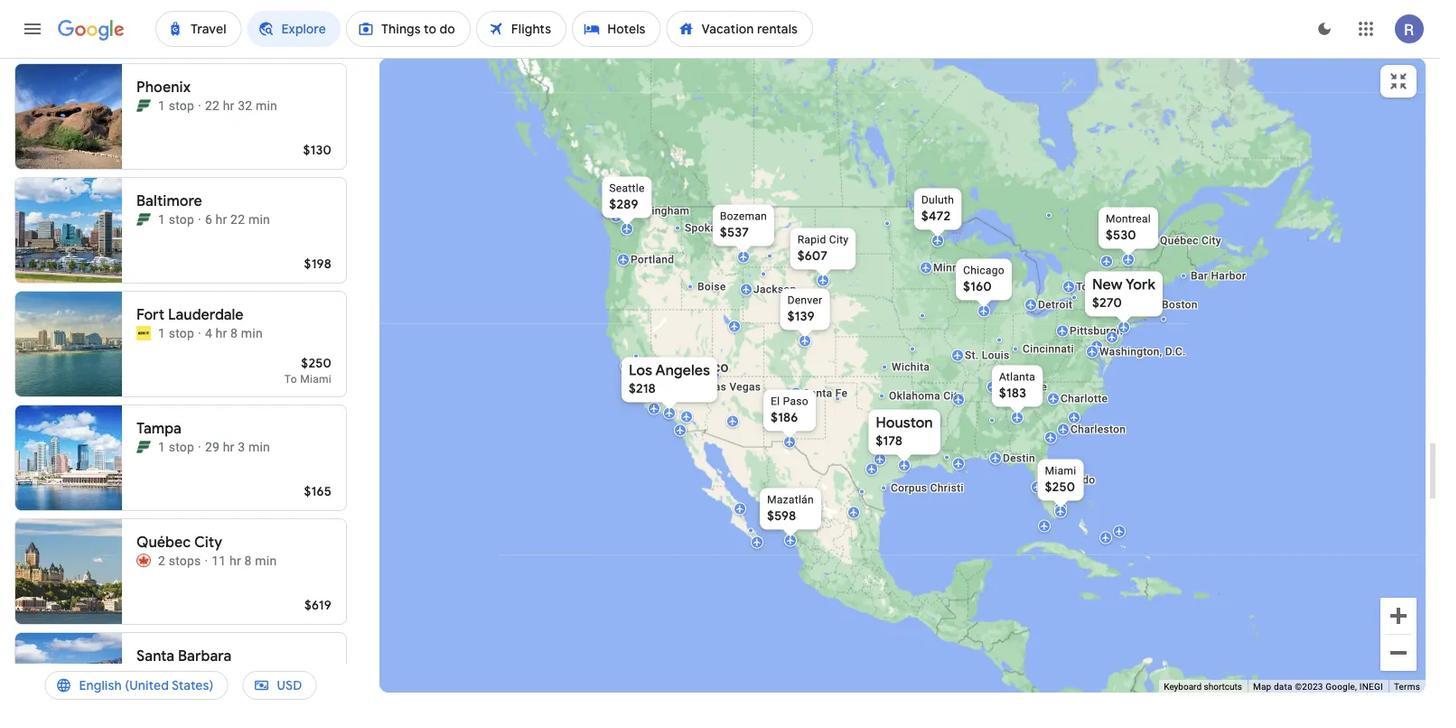 Task type: vqa. For each thing, say whether or not it's contained in the screenshot.
pittsburgh
yes



Task type: locate. For each thing, give the bounding box(es) containing it.
22
[[205, 98, 220, 113], [231, 212, 245, 227]]

1 vertical spatial 22
[[231, 212, 245, 227]]

loading results progress bar
[[0, 58, 1441, 61]]

duluth $472
[[922, 194, 954, 225]]

22 left 32
[[205, 98, 220, 113]]

stop down "fort lauderdale"
[[169, 326, 194, 341]]

québec up 'bar'
[[1160, 235, 1199, 247]]

el paso $186
[[771, 395, 809, 426]]

8 right 11 on the left of page
[[245, 554, 252, 568]]

montreal $530
[[1106, 213, 1151, 244]]

miami inside map region
[[1045, 465, 1077, 478]]

0 vertical spatial $250
[[301, 355, 332, 371]]

frontier image
[[136, 99, 151, 113], [136, 440, 151, 455]]

0 horizontal spatial québec city
[[136, 534, 222, 552]]

1 1 stop from the top
[[158, 98, 194, 113]]

st.
[[965, 349, 979, 362]]

pittsburgh
[[1070, 325, 1123, 338]]

québec city up 'bar'
[[1160, 235, 1222, 247]]

$598
[[767, 508, 797, 525]]

4 stop from the top
[[169, 440, 194, 455]]

destin
[[1003, 452, 1036, 465]]

louis
[[982, 349, 1010, 362]]

las vegas
[[709, 381, 761, 394]]

270 US dollars text field
[[1093, 295, 1122, 311]]

0 horizontal spatial $250
[[301, 355, 332, 371]]

1 horizontal spatial miami
[[1045, 465, 1077, 478]]

city up 11 on the left of page
[[194, 534, 222, 552]]

houston $178
[[876, 414, 933, 450]]

washington, d.c.
[[1100, 346, 1186, 358]]

2 1 from the top
[[158, 212, 165, 227]]

1 vertical spatial santa
[[136, 648, 175, 666]]

1 horizontal spatial santa
[[803, 387, 833, 400]]

2 stops down 'santa barbara'
[[158, 667, 201, 682]]

8 for 11
[[245, 554, 252, 568]]

22 right 6 at the top left of the page
[[231, 212, 245, 227]]

miami right destin
[[1045, 465, 1077, 478]]

stops for city
[[169, 554, 201, 568]]

min right 4
[[241, 326, 263, 341]]

53
[[245, 667, 259, 682]]

frontier image down phoenix
[[136, 99, 151, 113]]

bozeman $537
[[720, 210, 767, 241]]

0 vertical spatial 250 us dollars text field
[[301, 355, 332, 371]]

los angeles $218
[[629, 361, 710, 397]]

1 vertical spatial 8
[[245, 554, 252, 568]]

11
[[212, 554, 226, 568]]

minneapolis
[[934, 262, 996, 274]]

miami inside $250 to miami
[[300, 373, 332, 386]]

1 stop for baltimore
[[158, 212, 194, 227]]

1 vertical spatial stops
[[169, 667, 201, 682]]

0 vertical spatial 2
[[158, 554, 165, 568]]

stops
[[169, 554, 201, 568], [169, 667, 201, 682]]

1 stop down baltimore
[[158, 212, 194, 227]]

1 down tampa
[[158, 440, 165, 455]]

hr left 32
[[223, 98, 235, 113]]

stop down baltimore
[[169, 212, 194, 227]]

chicago
[[963, 264, 1005, 277]]

0 vertical spatial miami
[[300, 373, 332, 386]]

$178
[[876, 433, 903, 450]]

miami $250
[[1045, 465, 1077, 496]]

shortcuts
[[1204, 682, 1243, 693]]

1 stop for phoenix
[[158, 98, 194, 113]]

1 vertical spatial  image
[[205, 666, 208, 684]]

charleston
[[1071, 423, 1126, 436]]

1 right spirit icon
[[158, 326, 165, 341]]

2 frontier image from the top
[[136, 440, 151, 455]]

11 hr 8 min
[[212, 554, 277, 568]]

$607
[[798, 248, 828, 264]]

1 vertical spatial 2
[[158, 667, 165, 682]]

198 US dollars text field
[[304, 256, 332, 272]]

stop for tampa
[[169, 440, 194, 455]]

hr for baltimore
[[216, 212, 227, 227]]

québec up air canada image
[[136, 534, 191, 552]]

air canada image
[[136, 554, 151, 568]]

 image for city
[[205, 552, 208, 570]]

hr right 4
[[216, 326, 227, 341]]

$250 inside $250 to miami
[[301, 355, 332, 371]]

$619
[[305, 597, 332, 614]]

0 horizontal spatial miami
[[300, 373, 332, 386]]

0 vertical spatial québec
[[1160, 235, 1199, 247]]

city right rapid
[[829, 234, 849, 246]]

d.c.
[[1166, 346, 1186, 358]]

oklahoma
[[889, 390, 941, 403]]

stops left 11 on the left of page
[[169, 554, 201, 568]]

1 stop down phoenix
[[158, 98, 194, 113]]

178 US dollars text field
[[876, 433, 903, 450]]

houston
[[876, 414, 933, 432]]

denver $139
[[788, 294, 823, 325]]

1 horizontal spatial 250 us dollars text field
[[1045, 479, 1076, 496]]

spirit image
[[136, 326, 151, 341]]

hr for tampa
[[223, 440, 235, 455]]

 image
[[205, 552, 208, 570], [205, 666, 208, 684]]

stops down 'santa barbara'
[[169, 667, 201, 682]]

lauderdale
[[168, 306, 244, 324]]

1 1 from the top
[[158, 98, 165, 113]]

santa for santa fe
[[803, 387, 833, 400]]

 image for barbara
[[205, 666, 208, 684]]

0 horizontal spatial santa
[[136, 648, 175, 666]]

montreal
[[1106, 213, 1151, 225]]

stops for barbara
[[169, 667, 201, 682]]

bar
[[1191, 270, 1208, 282]]

los
[[629, 361, 652, 380]]

165 US dollars text field
[[304, 483, 332, 500]]

18 hr 53 min
[[212, 667, 284, 682]]

2 stops for québec
[[158, 554, 201, 568]]

3 stop from the top
[[169, 326, 194, 341]]

1 2 from the top
[[158, 554, 165, 568]]

city inside rapid city $607
[[829, 234, 849, 246]]

0 horizontal spatial 8
[[231, 326, 238, 341]]

mazatlán $598
[[767, 494, 814, 525]]

min right 6 at the top left of the page
[[248, 212, 270, 227]]

stop down tampa
[[169, 440, 194, 455]]

1 stops from the top
[[169, 554, 201, 568]]

hr right 18
[[230, 667, 241, 682]]

bar harbor
[[1191, 270, 1247, 282]]

2 for santa
[[158, 667, 165, 682]]

1 horizontal spatial québec
[[1160, 235, 1199, 247]]

$537
[[720, 225, 749, 241]]

view smaller map image
[[1388, 70, 1410, 92]]

3 1 stop from the top
[[158, 326, 194, 341]]

250 US dollars text field
[[301, 355, 332, 371], [1045, 479, 1076, 496]]

1 frontier image from the top
[[136, 99, 151, 113]]

boston
[[1162, 299, 1198, 311]]

hr for fort lauderdale
[[216, 326, 227, 341]]

stop down phoenix
[[169, 98, 194, 113]]

min right 3
[[248, 440, 270, 455]]

québec
[[1160, 235, 1199, 247], [136, 534, 191, 552]]

change appearance image
[[1303, 7, 1347, 51]]

1 2 stops from the top
[[158, 554, 201, 568]]

1 stop for fort lauderdale
[[158, 326, 194, 341]]

0 vertical spatial santa
[[803, 387, 833, 400]]

0 vertical spatial frontier image
[[136, 99, 151, 113]]

130 US dollars text field
[[303, 142, 332, 158]]

2 right american and united image
[[158, 667, 165, 682]]

1 horizontal spatial 8
[[245, 554, 252, 568]]

 image left 18
[[205, 666, 208, 684]]

1 stop down tampa
[[158, 440, 194, 455]]

4 1 stop from the top
[[158, 440, 194, 455]]

2 2 from the top
[[158, 667, 165, 682]]

seattle $289
[[609, 182, 645, 213]]

hr left 3
[[223, 440, 235, 455]]

1
[[158, 98, 165, 113], [158, 212, 165, 227], [158, 326, 165, 341], [158, 440, 165, 455]]

québec city up air canada image
[[136, 534, 222, 552]]

18
[[212, 667, 226, 682]]

2 stops for santa
[[158, 667, 201, 682]]

rapid
[[798, 234, 826, 246]]

2 stop from the top
[[169, 212, 194, 227]]

hr for phoenix
[[223, 98, 235, 113]]

2 2 stops from the top
[[158, 667, 201, 682]]

1 stop down "fort lauderdale"
[[158, 326, 194, 341]]

160 US dollars text field
[[963, 279, 992, 295]]

$289
[[609, 197, 639, 213]]

orlando
[[1056, 474, 1096, 487]]

hr right 11 on the left of page
[[230, 554, 241, 568]]

2 right air canada image
[[158, 554, 165, 568]]

139 US dollars text field
[[788, 309, 815, 325]]

corpus
[[891, 482, 927, 495]]

1 vertical spatial $250
[[1045, 479, 1076, 496]]

22 hr 32 min
[[205, 98, 277, 113]]

to
[[285, 373, 297, 386]]

1 vertical spatial 2 stops
[[158, 667, 201, 682]]

0 vertical spatial 2 stops
[[158, 554, 201, 568]]

nashville
[[1000, 381, 1048, 394]]

1 down phoenix
[[158, 98, 165, 113]]

0 vertical spatial  image
[[205, 552, 208, 570]]

fort
[[136, 306, 165, 324]]

2
[[158, 554, 165, 568], [158, 667, 165, 682]]

1 stop from the top
[[169, 98, 194, 113]]

duluth
[[922, 194, 954, 206]]

frontier image down tampa
[[136, 440, 151, 455]]

4 1 from the top
[[158, 440, 165, 455]]

0 horizontal spatial 22
[[205, 98, 220, 113]]

32
[[238, 98, 252, 113]]

0 vertical spatial 8
[[231, 326, 238, 341]]

0 vertical spatial stops
[[169, 554, 201, 568]]

1 for phoenix
[[158, 98, 165, 113]]

santa left fe
[[803, 387, 833, 400]]

8
[[231, 326, 238, 341], [245, 554, 252, 568]]

québec city
[[1160, 235, 1222, 247], [136, 534, 222, 552]]

0 vertical spatial québec city
[[1160, 235, 1222, 247]]

©2023
[[1295, 682, 1324, 693]]

1 horizontal spatial québec city
[[1160, 235, 1222, 247]]

1 for tampa
[[158, 440, 165, 455]]

terms
[[1394, 682, 1421, 693]]

santa up american and united image
[[136, 648, 175, 666]]

new york $270
[[1093, 276, 1156, 311]]

186 US dollars text field
[[771, 410, 798, 426]]

2 stops right air canada image
[[158, 554, 201, 568]]

0 horizontal spatial québec
[[136, 534, 191, 552]]

chicago $160
[[963, 264, 1005, 295]]

8 right 4
[[231, 326, 238, 341]]

2 1 stop from the top
[[158, 212, 194, 227]]

1  image from the top
[[205, 552, 208, 570]]

stop for baltimore
[[169, 212, 194, 227]]

6
[[205, 212, 212, 227]]

min right 32
[[256, 98, 277, 113]]

1 right frontier image
[[158, 212, 165, 227]]

corpus christi
[[891, 482, 964, 495]]

data
[[1274, 682, 1293, 693]]

$160
[[963, 279, 992, 295]]

218 US dollars text field
[[629, 381, 656, 397]]

hr right 6 at the top left of the page
[[216, 212, 227, 227]]

1 horizontal spatial $250
[[1045, 479, 1076, 496]]

2 stops from the top
[[169, 667, 201, 682]]

 image left 11 on the left of page
[[205, 552, 208, 570]]

min for tampa
[[248, 440, 270, 455]]

2  image from the top
[[205, 666, 208, 684]]

1 vertical spatial frontier image
[[136, 440, 151, 455]]

1 for baltimore
[[158, 212, 165, 227]]

harbor
[[1211, 270, 1247, 282]]

québec city inside map region
[[1160, 235, 1222, 247]]

city right the oklahoma
[[944, 390, 964, 403]]

inegi
[[1360, 682, 1384, 693]]

1 vertical spatial québec
[[136, 534, 191, 552]]

1 vertical spatial miami
[[1045, 465, 1077, 478]]

santa inside map region
[[803, 387, 833, 400]]

3 1 from the top
[[158, 326, 165, 341]]

miami right to
[[300, 373, 332, 386]]

8 for 4
[[231, 326, 238, 341]]

christi
[[930, 482, 964, 495]]



Task type: describe. For each thing, give the bounding box(es) containing it.
$218
[[629, 381, 656, 397]]

québec inside map region
[[1160, 235, 1199, 247]]

jackson
[[754, 283, 797, 296]]

denver
[[788, 294, 823, 307]]

english
[[79, 678, 122, 694]]

barbara
[[178, 648, 232, 666]]

$198
[[304, 256, 332, 272]]

atlanta
[[999, 371, 1036, 384]]

598 US dollars text field
[[767, 508, 797, 525]]

289 US dollars text field
[[609, 197, 639, 213]]

map region
[[266, 0, 1441, 708]]

seattle
[[609, 182, 645, 195]]

183 US dollars text field
[[999, 385, 1027, 402]]

map
[[1253, 682, 1272, 693]]

min for phoenix
[[256, 98, 277, 113]]

fort lauderdale
[[136, 306, 244, 324]]

537 US dollars text field
[[720, 225, 749, 241]]

530 US dollars text field
[[1106, 227, 1137, 244]]

keyboard
[[1164, 682, 1202, 693]]

$270
[[1093, 295, 1122, 311]]

frontier image
[[136, 212, 151, 227]]

wichita
[[892, 361, 930, 374]]

city up bar harbor
[[1202, 235, 1222, 247]]

$183
[[999, 385, 1027, 402]]

keyboard shortcuts
[[1164, 682, 1243, 693]]

0 horizontal spatial 250 us dollars text field
[[301, 355, 332, 371]]

472 US dollars text field
[[922, 208, 951, 225]]

keyboard shortcuts button
[[1164, 681, 1243, 694]]

29 hr 3 min
[[205, 440, 270, 455]]

$530
[[1106, 227, 1137, 244]]

$250 inside miami $250
[[1045, 479, 1076, 496]]

$250 to miami
[[285, 355, 332, 386]]

mazatlán
[[767, 494, 814, 507]]

4
[[205, 326, 212, 341]]

spokane
[[685, 222, 729, 235]]

1 vertical spatial québec city
[[136, 534, 222, 552]]

frontier image for phoenix
[[136, 99, 151, 113]]

cincinnati
[[1023, 343, 1074, 356]]

santa fe
[[803, 387, 848, 400]]

619 US dollars text field
[[305, 597, 332, 614]]

stop for phoenix
[[169, 98, 194, 113]]

el
[[771, 395, 780, 408]]

1 for fort lauderdale
[[158, 326, 165, 341]]

$165
[[304, 483, 332, 500]]

vegas
[[730, 381, 761, 394]]

stop for fort lauderdale
[[169, 326, 194, 341]]

4 hr 8 min
[[205, 326, 263, 341]]

phoenix
[[136, 78, 191, 97]]

oklahoma city
[[889, 390, 964, 403]]

2 for québec
[[158, 554, 165, 568]]

york
[[1126, 276, 1156, 294]]

terms link
[[1394, 682, 1421, 693]]

paso
[[783, 395, 809, 408]]

0 vertical spatial 22
[[205, 98, 220, 113]]

las
[[709, 381, 727, 394]]

washington,
[[1100, 346, 1163, 358]]

$472
[[922, 208, 951, 225]]

min right the 53
[[262, 667, 284, 682]]

$186
[[771, 410, 798, 426]]

1 vertical spatial 250 us dollars text field
[[1045, 479, 1076, 496]]

tampa
[[136, 420, 182, 438]]

san
[[634, 359, 660, 376]]

charlotte
[[1061, 393, 1108, 405]]

usd button
[[243, 664, 317, 708]]

portland
[[631, 253, 674, 266]]

map data ©2023 google, inegi
[[1253, 682, 1384, 693]]

1 horizontal spatial 22
[[231, 212, 245, 227]]

$139
[[788, 309, 815, 325]]

angeles
[[655, 361, 710, 380]]

detroit
[[1038, 299, 1073, 311]]

st. louis
[[965, 349, 1010, 362]]

bozeman
[[720, 210, 767, 223]]

main menu image
[[22, 18, 43, 40]]

toronto
[[1076, 281, 1115, 293]]

min right 11 on the left of page
[[255, 554, 277, 568]]

baltimore
[[136, 192, 202, 211]]

$130
[[303, 142, 332, 158]]

min for fort lauderdale
[[241, 326, 263, 341]]

states)
[[172, 678, 214, 694]]

bellingham
[[633, 205, 690, 217]]

3
[[238, 440, 245, 455]]

american and united image
[[136, 668, 151, 682]]

6 hr 22 min
[[205, 212, 270, 227]]

1 stop for tampa
[[158, 440, 194, 455]]

frontier image for tampa
[[136, 440, 151, 455]]

607 US dollars text field
[[798, 248, 828, 264]]

new
[[1093, 276, 1123, 294]]

english (united states) button
[[45, 664, 228, 708]]

santa barbara
[[136, 648, 232, 666]]

(united
[[125, 678, 169, 694]]

min for baltimore
[[248, 212, 270, 227]]

english (united states)
[[79, 678, 214, 694]]

google,
[[1326, 682, 1358, 693]]

29
[[205, 440, 220, 455]]

francisco
[[664, 359, 729, 376]]

boise
[[698, 281, 726, 293]]

santa for santa barbara
[[136, 648, 175, 666]]



